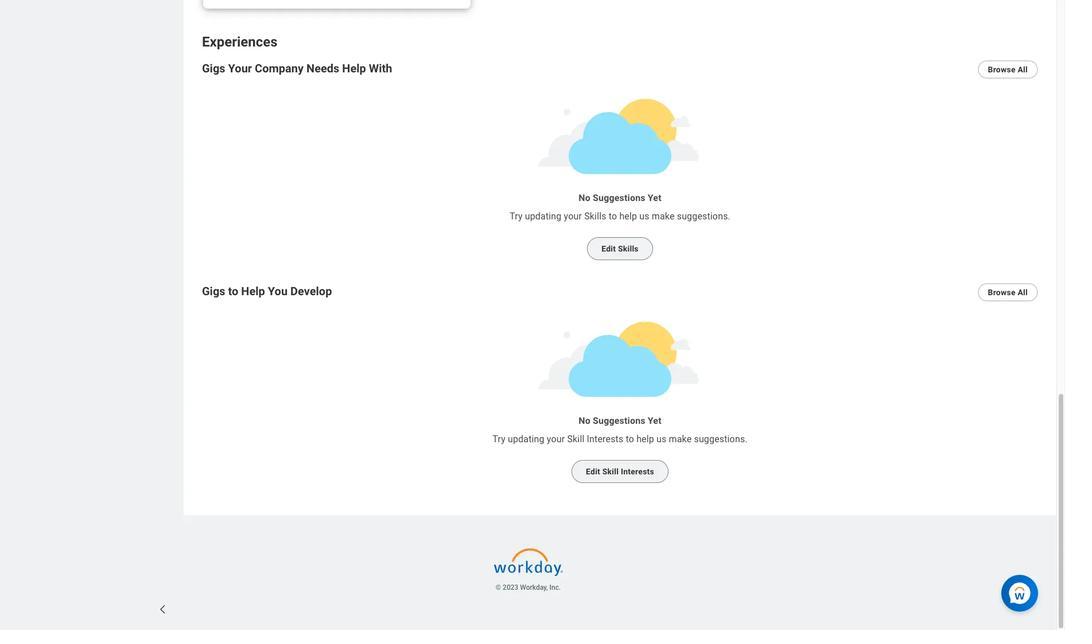 Task type: describe. For each thing, give the bounding box(es) containing it.
skills inside button
[[618, 244, 639, 253]]

2023
[[503, 584, 519, 592]]

with
[[369, 61, 393, 75]]

0 vertical spatial make
[[652, 211, 675, 222]]

skill inside button
[[603, 467, 619, 476]]

©
[[496, 584, 501, 592]]

edit skill interests button
[[572, 460, 669, 483]]

no suggestions yet for gigs your company needs help with
[[579, 192, 662, 203]]

try for gigs your company needs help with
[[510, 211, 523, 222]]

gigs for gigs your company needs help with
[[202, 61, 225, 75]]

no for gigs to help you develop
[[579, 415, 591, 426]]

0 vertical spatial suggestions.
[[678, 211, 731, 222]]

interests inside edit skill interests button
[[621, 467, 655, 476]]

1 vertical spatial help
[[637, 434, 655, 445]]

browse all link for gigs your company needs help with
[[978, 60, 1039, 79]]

2 vertical spatial to
[[626, 434, 635, 445]]

edit skills button
[[588, 237, 653, 260]]

0 horizontal spatial skills
[[585, 211, 607, 222]]

edit skill interests
[[586, 467, 655, 476]]

gigs your company needs help with
[[202, 61, 393, 75]]

chevron left image
[[157, 604, 169, 615]]

0 vertical spatial interests
[[587, 434, 624, 445]]

1 vertical spatial us
[[657, 434, 667, 445]]

develop
[[291, 284, 332, 298]]

updating for gigs your company needs help with
[[525, 211, 562, 222]]

workday,
[[521, 584, 548, 592]]

try for gigs to help you develop
[[493, 434, 506, 445]]

1 horizontal spatial help
[[342, 61, 366, 75]]

browse for gigs to help you develop
[[989, 288, 1016, 297]]

1 vertical spatial suggestions.
[[695, 434, 748, 445]]

edit for gigs your company needs help with
[[602, 244, 616, 253]]

edit skills
[[602, 244, 639, 253]]

yet for gigs to help you develop
[[648, 415, 662, 426]]

© 2023 workday, inc.
[[496, 584, 561, 592]]

your for gigs to help you develop
[[547, 434, 565, 445]]

browse all for gigs your company needs help with
[[989, 65, 1029, 74]]

no suggestions yet for gigs to help you develop
[[579, 415, 662, 426]]



Task type: locate. For each thing, give the bounding box(es) containing it.
no suggestions yet up the "try updating your skill interests to help us make suggestions."
[[579, 415, 662, 426]]

1 gigs from the top
[[202, 61, 225, 75]]

1 horizontal spatial try
[[510, 211, 523, 222]]

1 horizontal spatial skills
[[618, 244, 639, 253]]

2 all from the top
[[1018, 288, 1029, 297]]

2 suggestions from the top
[[593, 415, 646, 426]]

1 vertical spatial updating
[[508, 434, 545, 445]]

2 browse all from the top
[[989, 288, 1029, 297]]

0 vertical spatial help
[[620, 211, 638, 222]]

to
[[609, 211, 618, 222], [228, 284, 239, 298], [626, 434, 635, 445]]

no up try updating your skills to help us make suggestions.
[[579, 192, 591, 203]]

needs
[[307, 61, 340, 75]]

all
[[1018, 65, 1029, 74], [1018, 288, 1029, 297]]

your
[[564, 211, 582, 222], [547, 434, 565, 445]]

suggestions
[[593, 192, 646, 203], [593, 415, 646, 426]]

gigs to help you develop
[[202, 284, 332, 298]]

1 horizontal spatial skill
[[603, 467, 619, 476]]

1 horizontal spatial us
[[657, 434, 667, 445]]

edit inside edit skill interests button
[[586, 467, 601, 476]]

to up edit skill interests
[[626, 434, 635, 445]]

0 vertical spatial browse all
[[989, 65, 1029, 74]]

edit for gigs to help you develop
[[586, 467, 601, 476]]

0 vertical spatial try
[[510, 211, 523, 222]]

0 vertical spatial us
[[640, 211, 650, 222]]

all for gigs your company needs help with
[[1018, 65, 1029, 74]]

browse all for gigs to help you develop
[[989, 288, 1029, 297]]

skill up edit skill interests button
[[568, 434, 585, 445]]

skills
[[585, 211, 607, 222], [618, 244, 639, 253]]

edit inside button
[[602, 244, 616, 253]]

1 vertical spatial to
[[228, 284, 239, 298]]

2 gigs from the top
[[202, 284, 225, 298]]

browse all
[[989, 65, 1029, 74], [989, 288, 1029, 297]]

1 vertical spatial gigs
[[202, 284, 225, 298]]

2 browse all link from the top
[[978, 283, 1039, 301]]

no up the "try updating your skill interests to help us make suggestions."
[[579, 415, 591, 426]]

no suggestions yet
[[579, 192, 662, 203], [579, 415, 662, 426]]

skills up edit skills
[[585, 211, 607, 222]]

help
[[620, 211, 638, 222], [637, 434, 655, 445]]

0 vertical spatial gigs
[[202, 61, 225, 75]]

1 vertical spatial yet
[[648, 415, 662, 426]]

2 no from the top
[[579, 415, 591, 426]]

yet up try updating your skills to help us make suggestions.
[[648, 192, 662, 203]]

1 vertical spatial browse all
[[989, 288, 1029, 297]]

2 horizontal spatial to
[[626, 434, 635, 445]]

2 no suggestions yet from the top
[[579, 415, 662, 426]]

1 vertical spatial help
[[241, 284, 265, 298]]

1 all from the top
[[1018, 65, 1029, 74]]

suggestions for gigs your company needs help with
[[593, 192, 646, 203]]

edit
[[602, 244, 616, 253], [586, 467, 601, 476]]

1 yet from the top
[[648, 192, 662, 203]]

help left you
[[241, 284, 265, 298]]

yet for gigs your company needs help with
[[648, 192, 662, 203]]

1 vertical spatial no
[[579, 415, 591, 426]]

suggestions up try updating your skills to help us make suggestions.
[[593, 192, 646, 203]]

suggestions for gigs to help you develop
[[593, 415, 646, 426]]

0 vertical spatial your
[[564, 211, 582, 222]]

inc.
[[550, 584, 561, 592]]

1 browse from the top
[[989, 65, 1016, 74]]

help up edit skill interests
[[637, 434, 655, 445]]

experiences
[[202, 34, 278, 50]]

1 vertical spatial skills
[[618, 244, 639, 253]]

0 vertical spatial all
[[1018, 65, 1029, 74]]

your
[[228, 61, 252, 75]]

no
[[579, 192, 591, 203], [579, 415, 591, 426]]

0 horizontal spatial skill
[[568, 434, 585, 445]]

0 vertical spatial browse all link
[[978, 60, 1039, 79]]

0 vertical spatial to
[[609, 211, 618, 222]]

browse for gigs your company needs help with
[[989, 65, 1016, 74]]

1 no suggestions yet from the top
[[579, 192, 662, 203]]

logo image
[[494, 543, 563, 582]]

company
[[255, 61, 304, 75]]

try updating your skills to help us make suggestions.
[[510, 211, 731, 222]]

you
[[268, 284, 288, 298]]

browse all link
[[978, 60, 1039, 79], [978, 283, 1039, 301]]

edit down try updating your skills to help us make suggestions.
[[602, 244, 616, 253]]

1 horizontal spatial to
[[609, 211, 618, 222]]

1 browse all link from the top
[[978, 60, 1039, 79]]

suggestions.
[[678, 211, 731, 222], [695, 434, 748, 445]]

1 vertical spatial browse
[[989, 288, 1016, 297]]

interests up edit skill interests
[[587, 434, 624, 445]]

skill
[[568, 434, 585, 445], [603, 467, 619, 476]]

0 vertical spatial help
[[342, 61, 366, 75]]

1 browse all from the top
[[989, 65, 1029, 74]]

us
[[640, 211, 650, 222], [657, 434, 667, 445]]

1 vertical spatial browse all link
[[978, 283, 1039, 301]]

2 browse from the top
[[989, 288, 1016, 297]]

make
[[652, 211, 675, 222], [669, 434, 692, 445]]

0 vertical spatial browse
[[989, 65, 1016, 74]]

0 vertical spatial skill
[[568, 434, 585, 445]]

1 vertical spatial skill
[[603, 467, 619, 476]]

us up edit skill interests button
[[657, 434, 667, 445]]

0 vertical spatial suggestions
[[593, 192, 646, 203]]

0 vertical spatial no suggestions yet
[[579, 192, 662, 203]]

0 horizontal spatial to
[[228, 284, 239, 298]]

0 vertical spatial updating
[[525, 211, 562, 222]]

help up edit skills
[[620, 211, 638, 222]]

1 vertical spatial make
[[669, 434, 692, 445]]

1 horizontal spatial edit
[[602, 244, 616, 253]]

gigs for gigs to help you develop
[[202, 284, 225, 298]]

1 vertical spatial suggestions
[[593, 415, 646, 426]]

interests
[[587, 434, 624, 445], [621, 467, 655, 476]]

no suggestions yet up try updating your skills to help us make suggestions.
[[579, 192, 662, 203]]

0 horizontal spatial try
[[493, 434, 506, 445]]

to left you
[[228, 284, 239, 298]]

interests down the "try updating your skill interests to help us make suggestions."
[[621, 467, 655, 476]]

0 vertical spatial skills
[[585, 211, 607, 222]]

try updating your skill interests to help us make suggestions.
[[493, 434, 748, 445]]

skills down try updating your skills to help us make suggestions.
[[618, 244, 639, 253]]

0 vertical spatial edit
[[602, 244, 616, 253]]

0 vertical spatial no
[[579, 192, 591, 203]]

browse
[[989, 65, 1016, 74], [989, 288, 1016, 297]]

skill down the "try updating your skill interests to help us make suggestions."
[[603, 467, 619, 476]]

updating
[[525, 211, 562, 222], [508, 434, 545, 445]]

1 vertical spatial edit
[[586, 467, 601, 476]]

1 vertical spatial all
[[1018, 288, 1029, 297]]

updating for gigs to help you develop
[[508, 434, 545, 445]]

1 vertical spatial try
[[493, 434, 506, 445]]

1 vertical spatial interests
[[621, 467, 655, 476]]

0 horizontal spatial us
[[640, 211, 650, 222]]

1 vertical spatial no suggestions yet
[[579, 415, 662, 426]]

1 suggestions from the top
[[593, 192, 646, 203]]

help
[[342, 61, 366, 75], [241, 284, 265, 298]]

yet up the "try updating your skill interests to help us make suggestions."
[[648, 415, 662, 426]]

0 horizontal spatial help
[[241, 284, 265, 298]]

gigs
[[202, 61, 225, 75], [202, 284, 225, 298]]

yet
[[648, 192, 662, 203], [648, 415, 662, 426]]

us up the edit skills button
[[640, 211, 650, 222]]

help left with
[[342, 61, 366, 75]]

your for gigs your company needs help with
[[564, 211, 582, 222]]

to up edit skills
[[609, 211, 618, 222]]

no for gigs your company needs help with
[[579, 192, 591, 203]]

all for gigs to help you develop
[[1018, 288, 1029, 297]]

suggestions up the "try updating your skill interests to help us make suggestions."
[[593, 415, 646, 426]]

0 vertical spatial yet
[[648, 192, 662, 203]]

1 no from the top
[[579, 192, 591, 203]]

1 vertical spatial your
[[547, 434, 565, 445]]

browse all link for gigs to help you develop
[[978, 283, 1039, 301]]

0 horizontal spatial edit
[[586, 467, 601, 476]]

try
[[510, 211, 523, 222], [493, 434, 506, 445]]

edit down the "try updating your skill interests to help us make suggestions."
[[586, 467, 601, 476]]

2 yet from the top
[[648, 415, 662, 426]]



Task type: vqa. For each thing, say whether or not it's contained in the screenshot.
top Gigs
yes



